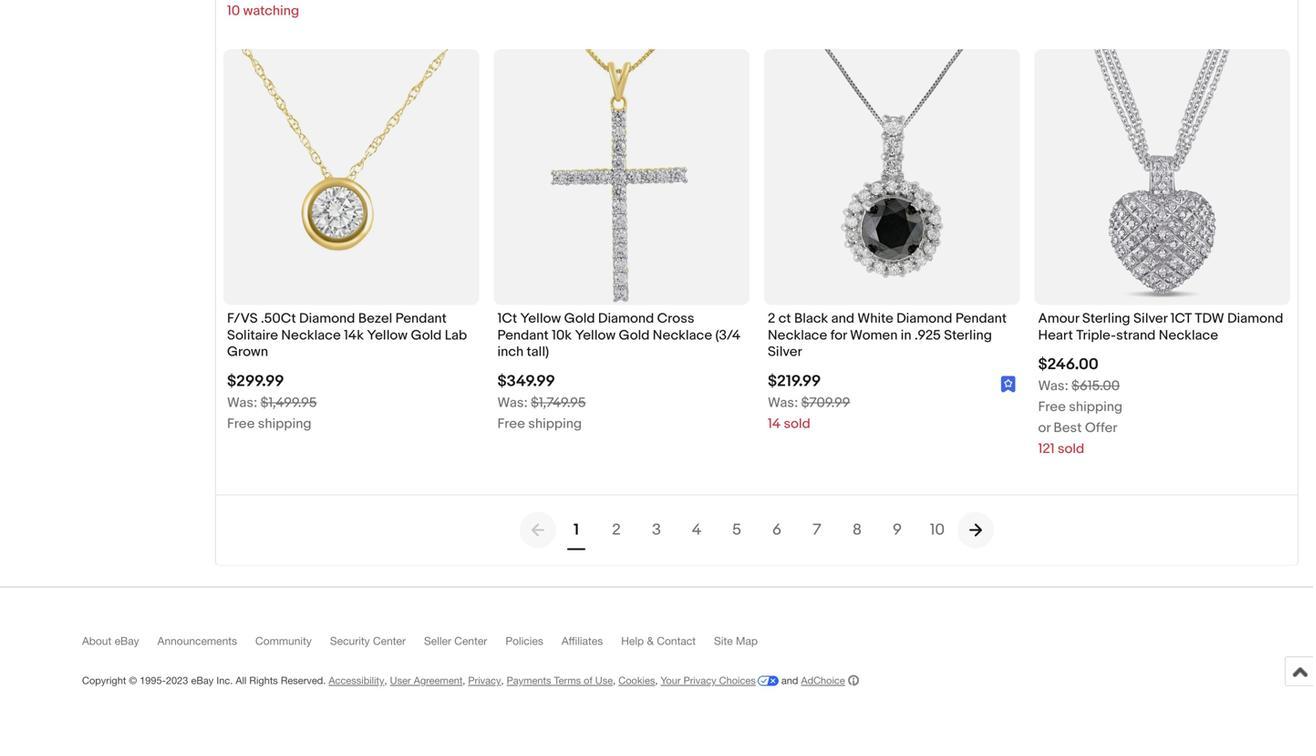 Task type: vqa. For each thing, say whether or not it's contained in the screenshot.
(17,389) at the left of page
no



Task type: describe. For each thing, give the bounding box(es) containing it.
1 privacy from the left
[[468, 675, 501, 687]]

amour sterling silver 1ct tdw diamond heart triple-strand necklace
[[1038, 311, 1284, 344]]

1 , from the left
[[384, 675, 387, 687]]

necklace inside amour sterling silver 1ct tdw diamond heart triple-strand necklace
[[1159, 327, 1219, 344]]

grown
[[227, 344, 268, 360]]

about ebay link
[[82, 635, 157, 656]]

1 horizontal spatial gold
[[564, 311, 595, 327]]

all
[[236, 675, 247, 687]]

5
[[732, 521, 742, 540]]

1ct
[[498, 311, 517, 327]]

necklace inside 1ct yellow gold diamond cross pendant 10k yellow gold necklace (3/4 inch tall)
[[653, 327, 712, 344]]

reserved.
[[281, 675, 326, 687]]

2023
[[166, 675, 188, 687]]

10 link
[[918, 510, 958, 551]]

white
[[858, 311, 894, 327]]

watching
[[243, 3, 299, 19]]

security center link
[[330, 635, 424, 656]]

5 link
[[717, 510, 757, 551]]

14
[[768, 416, 781, 432]]

seller center link
[[424, 635, 506, 656]]

1ct yellow gold diamond cross pendant 10k yellow gold necklace (3/4 inch tall) link
[[498, 311, 746, 365]]

privacy link
[[468, 675, 501, 687]]

ebay inside about ebay link
[[115, 635, 139, 648]]

2 for 2
[[612, 521, 621, 540]]

©
[[129, 675, 137, 687]]

and inside 2 ct black and white diamond pendant necklace for women in .925 sterling silver
[[831, 311, 855, 327]]

cookies link
[[619, 675, 655, 687]]

7 link
[[797, 510, 837, 551]]

2 link
[[596, 510, 637, 551]]

.50ct
[[261, 311, 296, 327]]

announcements link
[[157, 635, 255, 656]]

1
[[574, 521, 579, 540]]

community link
[[255, 635, 330, 656]]

for
[[831, 327, 847, 344]]

seller
[[424, 635, 451, 648]]

2 ct black and white diamond pendant necklace for women in .925 sterling silver link
[[768, 311, 1016, 365]]

agreement
[[414, 675, 463, 687]]

bezel
[[358, 311, 392, 327]]

offer
[[1085, 420, 1118, 437]]

choices
[[719, 675, 756, 687]]

and adchoice
[[779, 675, 845, 687]]

(3/4
[[715, 327, 741, 344]]

policies
[[506, 635, 543, 648]]

center for security center
[[373, 635, 406, 648]]

diamond inside f/vs .50ct diamond bezel pendant solitaire necklace 14k yellow gold lab grown
[[299, 311, 355, 327]]

shipping for $246.00
[[1069, 399, 1123, 416]]

10 watching
[[227, 3, 299, 19]]

lab
[[445, 327, 467, 344]]

use
[[595, 675, 613, 687]]

site map
[[714, 635, 758, 648]]

7
[[813, 521, 821, 540]]

of
[[584, 675, 593, 687]]

$1,749.95
[[531, 395, 586, 411]]

$349.99
[[498, 372, 555, 391]]

yellow inside f/vs .50ct diamond bezel pendant solitaire necklace 14k yellow gold lab grown
[[367, 327, 408, 344]]

f/vs .50ct diamond bezel pendant solitaire necklace 14k yellow gold lab grown link
[[227, 311, 476, 365]]

site map link
[[714, 635, 776, 656]]

women
[[850, 327, 898, 344]]

free for $349.99
[[498, 416, 525, 432]]

sold inside $246.00 was: $615.00 free shipping or best offer 121 sold
[[1058, 441, 1085, 458]]

was: for $349.99
[[498, 395, 528, 411]]

4 link
[[677, 510, 717, 551]]

free for $246.00
[[1038, 399, 1066, 416]]

diamond inside amour sterling silver 1ct tdw diamond heart triple-strand necklace
[[1228, 311, 1284, 327]]

3 , from the left
[[501, 675, 504, 687]]

2 privacy from the left
[[684, 675, 717, 687]]

inch
[[498, 344, 524, 360]]

8 link
[[837, 510, 877, 551]]

4 , from the left
[[613, 675, 616, 687]]

3 link
[[637, 510, 677, 551]]

tall)
[[527, 344, 549, 360]]

was: for $299.99
[[227, 395, 257, 411]]

diamond inside 1ct yellow gold diamond cross pendant 10k yellow gold necklace (3/4 inch tall)
[[598, 311, 654, 327]]

1 vertical spatial ebay
[[191, 675, 214, 687]]

$299.99
[[227, 372, 284, 391]]

2 horizontal spatial gold
[[619, 327, 650, 344]]

10 for 10 watching
[[227, 3, 240, 19]]

ct
[[779, 311, 791, 327]]

cross
[[657, 311, 694, 327]]

amour sterling silver 1ct tdw diamond heart triple-strand necklace image
[[1035, 49, 1291, 305]]

shipping for $299.99
[[258, 416, 312, 432]]

10 for 10
[[930, 521, 945, 540]]

6 link
[[757, 510, 797, 551]]

$246.00
[[1038, 355, 1099, 375]]

rights
[[249, 675, 278, 687]]

gold inside f/vs .50ct diamond bezel pendant solitaire necklace 14k yellow gold lab grown
[[411, 327, 442, 344]]

$299.99 was: $1,499.95 free shipping
[[227, 372, 317, 432]]

site
[[714, 635, 733, 648]]

adchoice
[[801, 675, 845, 687]]

8
[[853, 521, 862, 540]]

affiliates link
[[562, 635, 621, 656]]

$349.99 was: $1,749.95 free shipping
[[498, 372, 586, 432]]

terms
[[554, 675, 581, 687]]

strand
[[1116, 327, 1156, 344]]

payments
[[507, 675, 551, 687]]

center for seller center
[[454, 635, 487, 648]]



Task type: locate. For each thing, give the bounding box(es) containing it.
4 necklace from the left
[[1159, 327, 1219, 344]]

sold down best
[[1058, 441, 1085, 458]]

diamond right the tdw
[[1228, 311, 1284, 327]]

diamond up '14k'
[[299, 311, 355, 327]]

pendant inside 2 ct black and white diamond pendant necklace for women in .925 sterling silver
[[956, 311, 1007, 327]]

1 horizontal spatial silver
[[1134, 311, 1168, 327]]

pendant
[[396, 311, 447, 327], [956, 311, 1007, 327], [498, 327, 549, 344]]

14k
[[344, 327, 364, 344]]

0 vertical spatial ebay
[[115, 635, 139, 648]]

ebay right "about"
[[115, 635, 139, 648]]

and up for in the right of the page
[[831, 311, 855, 327]]

1 horizontal spatial yellow
[[520, 311, 561, 327]]

0 vertical spatial 2
[[768, 311, 776, 327]]

1 [object undefined] image from the top
[[1001, 376, 1016, 393]]

0 horizontal spatial ebay
[[115, 635, 139, 648]]

shipping
[[1069, 399, 1123, 416], [258, 416, 312, 432], [528, 416, 582, 432]]

your
[[661, 675, 681, 687]]

map
[[736, 635, 758, 648]]

diamond inside 2 ct black and white diamond pendant necklace for women in .925 sterling silver
[[897, 311, 953, 327]]

silver up strand
[[1134, 311, 1168, 327]]

2 for 2 ct black and white diamond pendant necklace for women in .925 sterling silver
[[768, 311, 776, 327]]

2 left ct
[[768, 311, 776, 327]]

adchoice link
[[801, 675, 859, 687]]

2 horizontal spatial pendant
[[956, 311, 1007, 327]]

gold right "10k"
[[619, 327, 650, 344]]

1 vertical spatial sold
[[1058, 441, 1085, 458]]

necklace down ct
[[768, 327, 828, 344]]

center right seller
[[454, 635, 487, 648]]

1 link
[[556, 510, 596, 551]]

0 horizontal spatial and
[[782, 675, 798, 687]]

2 horizontal spatial shipping
[[1069, 399, 1123, 416]]

6
[[772, 521, 782, 540]]

diamond left cross
[[598, 311, 654, 327]]

9
[[893, 521, 902, 540]]

1995-
[[140, 675, 166, 687]]

cookies
[[619, 675, 655, 687]]

0 horizontal spatial yellow
[[367, 327, 408, 344]]

necklace down cross
[[653, 327, 712, 344]]

gold left the lab
[[411, 327, 442, 344]]

1ct yellow gold diamond cross pendant 10k yellow gold necklace (3/4 inch tall) image
[[494, 49, 750, 305]]

pendant inside 1ct yellow gold diamond cross pendant 10k yellow gold necklace (3/4 inch tall)
[[498, 327, 549, 344]]

1 horizontal spatial free
[[498, 416, 525, 432]]

0 horizontal spatial privacy
[[468, 675, 501, 687]]

free for $299.99
[[227, 416, 255, 432]]

free inside $299.99 was: $1,499.95 free shipping
[[227, 416, 255, 432]]

f/vs .50ct diamond bezel pendant solitaire necklace 14k yellow gold lab grown image
[[223, 49, 479, 305]]

was: up 14
[[768, 395, 798, 411]]

free up or on the right bottom
[[1038, 399, 1066, 416]]

2 right 1 link
[[612, 521, 621, 540]]

0 horizontal spatial center
[[373, 635, 406, 648]]

1 vertical spatial 10
[[930, 521, 945, 540]]

necklace down .50ct
[[281, 327, 341, 344]]

0 vertical spatial and
[[831, 311, 855, 327]]

silver inside 2 ct black and white diamond pendant necklace for women in .925 sterling silver
[[768, 344, 802, 360]]

0 horizontal spatial sold
[[784, 416, 811, 432]]

4
[[692, 521, 702, 540]]

shipping down $1,499.95
[[258, 416, 312, 432]]

was: inside $246.00 was: $615.00 free shipping or best offer 121 sold
[[1038, 378, 1069, 395]]

about ebay
[[82, 635, 139, 648]]

amour sterling silver 1ct tdw diamond heart triple-strand necklace link
[[1038, 311, 1287, 349]]

2 horizontal spatial free
[[1038, 399, 1066, 416]]

was: for $246.00
[[1038, 378, 1069, 395]]

4 diamond from the left
[[1228, 311, 1284, 327]]

, left your on the bottom right of page
[[655, 675, 658, 687]]

0 horizontal spatial free
[[227, 416, 255, 432]]

3
[[652, 521, 661, 540]]

1 horizontal spatial pendant
[[498, 327, 549, 344]]

was: down $349.99
[[498, 395, 528, 411]]

yellow up "10k"
[[520, 311, 561, 327]]

was: inside $349.99 was: $1,749.95 free shipping
[[498, 395, 528, 411]]

was: inside was: $709.99 14 sold
[[768, 395, 798, 411]]

or
[[1038, 420, 1051, 437]]

was: down "$246.00"
[[1038, 378, 1069, 395]]

121
[[1038, 441, 1055, 458]]

main content containing $246.00
[[0, 0, 1313, 565]]

and left the adchoice
[[782, 675, 798, 687]]

shipping down $615.00
[[1069, 399, 1123, 416]]

was: $709.99 14 sold
[[768, 395, 850, 432]]

3 necklace from the left
[[768, 327, 828, 344]]

0 horizontal spatial 10
[[227, 3, 240, 19]]

[object undefined] image
[[1001, 376, 1016, 393], [1001, 376, 1016, 393]]

pendant up inch
[[498, 327, 549, 344]]

1 center from the left
[[373, 635, 406, 648]]

diamond up .925
[[897, 311, 953, 327]]

0 horizontal spatial gold
[[411, 327, 442, 344]]

1ct yellow gold diamond cross pendant 10k yellow gold necklace (3/4 inch tall)
[[498, 311, 741, 360]]

2 ct black and white diamond pendant necklace for women in .925 sterling silver image
[[764, 49, 1020, 305]]

2 diamond from the left
[[598, 311, 654, 327]]

2 inside 2 ct black and white diamond pendant necklace for women in .925 sterling silver
[[768, 311, 776, 327]]

sold
[[784, 416, 811, 432], [1058, 441, 1085, 458]]

sold right 14
[[784, 416, 811, 432]]

sterling up triple-
[[1083, 311, 1131, 327]]

2
[[768, 311, 776, 327], [612, 521, 621, 540]]

silver inside amour sterling silver 1ct tdw diamond heart triple-strand necklace
[[1134, 311, 1168, 327]]

0 vertical spatial 10
[[227, 3, 240, 19]]

main content
[[0, 0, 1313, 565]]

amour
[[1038, 311, 1079, 327]]

contact
[[657, 635, 696, 648]]

sterling inside 2 ct black and white diamond pendant necklace for women in .925 sterling silver
[[944, 327, 992, 344]]

help
[[621, 635, 644, 648]]

privacy
[[468, 675, 501, 687], [684, 675, 717, 687]]

1 horizontal spatial sterling
[[1083, 311, 1131, 327]]

necklace down the 1ct
[[1159, 327, 1219, 344]]

9 link
[[877, 510, 918, 551]]

sterling
[[1083, 311, 1131, 327], [944, 327, 992, 344]]

in
[[901, 327, 912, 344]]

5 , from the left
[[655, 675, 658, 687]]

1 necklace from the left
[[281, 327, 341, 344]]

$1,499.95
[[261, 395, 317, 411]]

0 horizontal spatial pendant
[[396, 311, 447, 327]]

necklace
[[281, 327, 341, 344], [653, 327, 712, 344], [768, 327, 828, 344], [1159, 327, 1219, 344]]

1 diamond from the left
[[299, 311, 355, 327]]

was: inside $299.99 was: $1,499.95 free shipping
[[227, 395, 257, 411]]

navigation inside main content
[[520, 510, 994, 551]]

$615.00
[[1072, 378, 1120, 395]]

privacy down seller center link
[[468, 675, 501, 687]]

gold up "10k"
[[564, 311, 595, 327]]

, left cookies link
[[613, 675, 616, 687]]

was:
[[1038, 378, 1069, 395], [227, 395, 257, 411], [498, 395, 528, 411], [768, 395, 798, 411]]

2 center from the left
[[454, 635, 487, 648]]

was: down "$299.99"
[[227, 395, 257, 411]]

user agreement link
[[390, 675, 463, 687]]

10 left watching
[[227, 3, 240, 19]]

$219.99
[[768, 372, 821, 391]]

0 horizontal spatial 2
[[612, 521, 621, 540]]

1ct
[[1171, 311, 1192, 327]]

2 ct black and white diamond pendant necklace for women in .925 sterling silver
[[768, 311, 1007, 360]]

pendant left the 'amour'
[[956, 311, 1007, 327]]

yellow down bezel
[[367, 327, 408, 344]]

affiliates
[[562, 635, 603, 648]]

shipping down $1,749.95
[[528, 416, 582, 432]]

.925
[[915, 327, 941, 344]]

sterling inside amour sterling silver 1ct tdw diamond heart triple-strand necklace
[[1083, 311, 1131, 327]]

shipping for $349.99
[[528, 416, 582, 432]]

necklace inside 2 ct black and white diamond pendant necklace for women in .925 sterling silver
[[768, 327, 828, 344]]

pendant up the lab
[[396, 311, 447, 327]]

10 right 9 link
[[930, 521, 945, 540]]

1 horizontal spatial center
[[454, 635, 487, 648]]

2 [object undefined] image from the top
[[1001, 376, 1016, 393]]

navigation containing 1
[[520, 510, 994, 551]]

silver
[[1134, 311, 1168, 327], [768, 344, 802, 360]]

1 horizontal spatial 2
[[768, 311, 776, 327]]

1 horizontal spatial shipping
[[528, 416, 582, 432]]

1 horizontal spatial 10
[[930, 521, 945, 540]]

free down "$299.99"
[[227, 416, 255, 432]]

center right security
[[373, 635, 406, 648]]

best
[[1054, 420, 1082, 437]]

copyright
[[82, 675, 126, 687]]

1 horizontal spatial and
[[831, 311, 855, 327]]

3 diamond from the left
[[897, 311, 953, 327]]

, left user
[[384, 675, 387, 687]]

shipping inside $246.00 was: $615.00 free shipping or best offer 121 sold
[[1069, 399, 1123, 416]]

0 vertical spatial silver
[[1134, 311, 1168, 327]]

triple-
[[1076, 327, 1116, 344]]

accessibility link
[[329, 675, 384, 687]]

silver up $219.99
[[768, 344, 802, 360]]

1 vertical spatial silver
[[768, 344, 802, 360]]

free down $349.99
[[498, 416, 525, 432]]

accessibility
[[329, 675, 384, 687]]

1 horizontal spatial privacy
[[684, 675, 717, 687]]

security
[[330, 635, 370, 648]]

shipping inside $349.99 was: $1,749.95 free shipping
[[528, 416, 582, 432]]

solitaire
[[227, 327, 278, 344]]

free inside $349.99 was: $1,749.95 free shipping
[[498, 416, 525, 432]]

copyright © 1995-2023 ebay inc. all rights reserved. accessibility , user agreement , privacy , payments terms of use , cookies , your privacy choices
[[82, 675, 756, 687]]

heart
[[1038, 327, 1073, 344]]

user
[[390, 675, 411, 687]]

necklace inside f/vs .50ct diamond bezel pendant solitaire necklace 14k yellow gold lab grown
[[281, 327, 341, 344]]

help & contact
[[621, 635, 696, 648]]

1 vertical spatial 2
[[612, 521, 621, 540]]

navigation
[[520, 510, 994, 551]]

about
[[82, 635, 111, 648]]

privacy right your on the bottom right of page
[[684, 675, 717, 687]]

sterling right .925
[[944, 327, 992, 344]]

black
[[794, 311, 828, 327]]

$246.00 was: $615.00 free shipping or best offer 121 sold
[[1038, 355, 1123, 458]]

yellow right "10k"
[[575, 327, 616, 344]]

security center
[[330, 635, 406, 648]]

1 vertical spatial and
[[782, 675, 798, 687]]

0 horizontal spatial silver
[[768, 344, 802, 360]]

shipping inside $299.99 was: $1,499.95 free shipping
[[258, 416, 312, 432]]

0 horizontal spatial shipping
[[258, 416, 312, 432]]

ebay left inc.
[[191, 675, 214, 687]]

pendant inside f/vs .50ct diamond bezel pendant solitaire necklace 14k yellow gold lab grown
[[396, 311, 447, 327]]

sold inside was: $709.99 14 sold
[[784, 416, 811, 432]]

2 horizontal spatial yellow
[[575, 327, 616, 344]]

community
[[255, 635, 312, 648]]

gold
[[564, 311, 595, 327], [411, 327, 442, 344], [619, 327, 650, 344]]

f/vs
[[227, 311, 258, 327]]

1 horizontal spatial sold
[[1058, 441, 1085, 458]]

announcements
[[157, 635, 237, 648]]

2 , from the left
[[463, 675, 465, 687]]

f/vs .50ct diamond bezel pendant solitaire necklace 14k yellow gold lab grown
[[227, 311, 467, 360]]

,
[[384, 675, 387, 687], [463, 675, 465, 687], [501, 675, 504, 687], [613, 675, 616, 687], [655, 675, 658, 687]]

free inside $246.00 was: $615.00 free shipping or best offer 121 sold
[[1038, 399, 1066, 416]]

seller center
[[424, 635, 487, 648]]

0 horizontal spatial sterling
[[944, 327, 992, 344]]

1 horizontal spatial ebay
[[191, 675, 214, 687]]

your privacy choices link
[[661, 675, 779, 687]]

, left payments
[[501, 675, 504, 687]]

inc.
[[216, 675, 233, 687]]

tdw
[[1195, 311, 1225, 327]]

, left privacy "link"
[[463, 675, 465, 687]]

2 necklace from the left
[[653, 327, 712, 344]]

0 vertical spatial sold
[[784, 416, 811, 432]]



